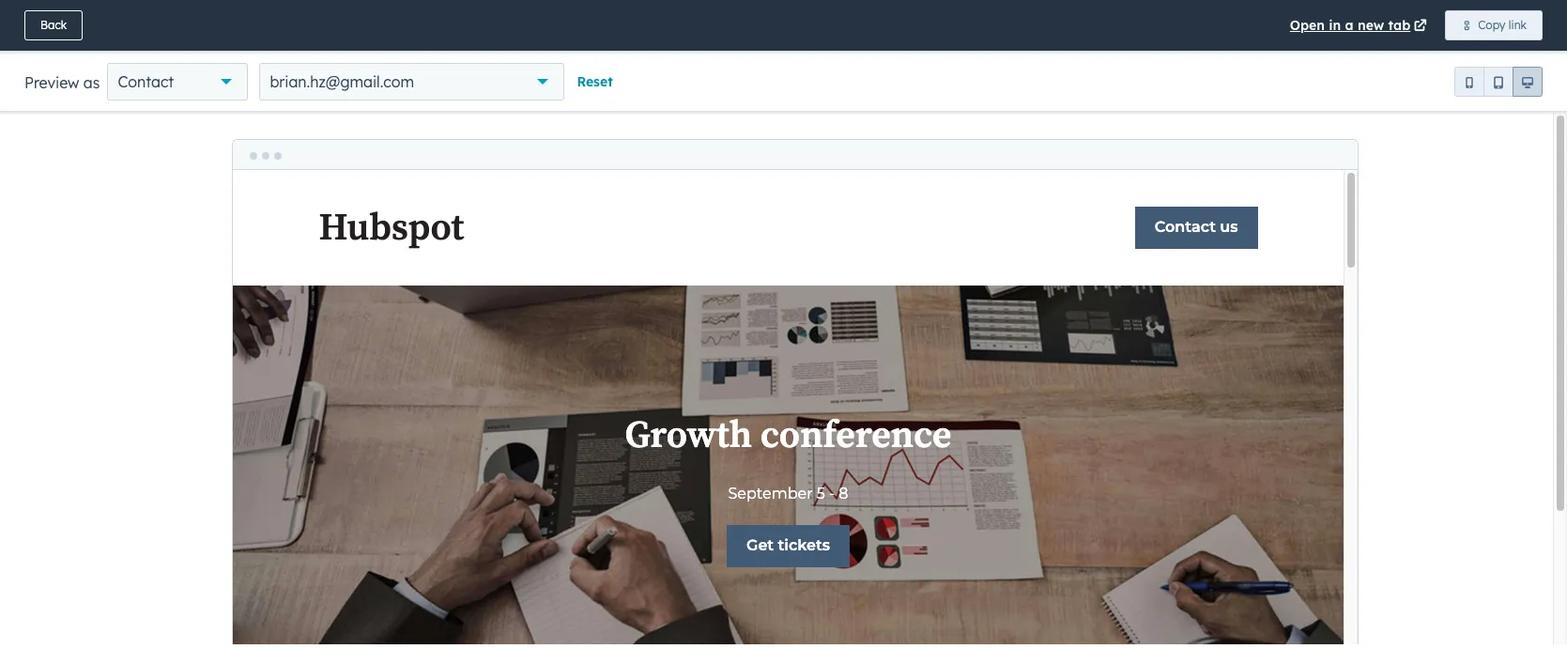 Task type: describe. For each thing, give the bounding box(es) containing it.
view all blog posts
[[643, 121, 767, 138]]

and
[[613, 424, 637, 441]]

a
[[1346, 17, 1354, 34]]

brian.hz@gmail.com button
[[260, 63, 565, 101]]

brian.hz@gmail.com
[[270, 72, 414, 91]]

back button
[[24, 10, 83, 40]]

tab
[[1389, 17, 1411, 34]]

share
[[434, 424, 468, 441]]

all
[[679, 121, 695, 138]]

exit
[[25, 19, 45, 33]]

first
[[533, 477, 559, 494]]

reset button
[[565, 63, 625, 101]]

contact
[[118, 72, 174, 91]]

connect with your audience
[[390, 383, 653, 406]]

expertise
[[552, 424, 609, 441]]

connect
[[390, 383, 467, 406]]

preview for preview
[[1387, 19, 1428, 33]]

link
[[1509, 18, 1527, 32]]

publish group
[[1456, 11, 1549, 41]]

0 vertical spatial your
[[519, 383, 562, 406]]

use blogging to share your brand's expertise and personality.
[[332, 424, 712, 441]]

create your first blog button
[[429, 467, 615, 504]]

group up posts
[[742, 60, 816, 92]]

personality.
[[640, 424, 712, 441]]

exit link
[[9, 11, 61, 41]]

as
[[83, 73, 100, 92]]

1 vertical spatial your
[[472, 424, 499, 441]]

brand's
[[503, 424, 548, 441]]

create your first blog
[[452, 477, 591, 494]]

back
[[40, 18, 67, 32]]

view
[[643, 121, 675, 138]]



Task type: locate. For each thing, give the bounding box(es) containing it.
preview
[[1387, 19, 1428, 33], [24, 73, 79, 92]]

0 horizontal spatial blog
[[563, 477, 591, 494]]

settings button
[[1396, 60, 1482, 92]]

your
[[519, 383, 562, 406], [472, 424, 499, 441], [499, 477, 529, 494]]

preview button
[[1371, 11, 1444, 41]]

with
[[473, 383, 513, 406]]

copy
[[1479, 18, 1506, 32]]

2 vertical spatial your
[[499, 477, 529, 494]]

group down link
[[1490, 60, 1549, 92]]

open in a new tab
[[1290, 17, 1411, 34]]

autosaved button
[[1291, 15, 1360, 38]]

link opens in a new window image
[[1414, 20, 1428, 34], [1414, 20, 1428, 34], [771, 124, 784, 138], [771, 124, 784, 138]]

preview as
[[24, 73, 100, 92]]

to
[[417, 424, 430, 441]]

view all blog posts link
[[643, 118, 787, 141]]

publish
[[1472, 19, 1509, 33]]

posts
[[732, 121, 767, 138]]

create
[[452, 477, 495, 494]]

use
[[332, 424, 355, 441]]

blog right all
[[699, 121, 728, 138]]

1 horizontal spatial blog
[[699, 121, 728, 138]]

blog right first
[[563, 477, 591, 494]]

None text field
[[846, 60, 916, 92]]

new
[[1358, 17, 1385, 34]]

blog
[[699, 121, 728, 138], [563, 477, 591, 494]]

your left first
[[499, 477, 529, 494]]

your right share
[[472, 424, 499, 441]]

in
[[1329, 17, 1342, 34]]

blogging
[[359, 424, 414, 441]]

group
[[742, 60, 816, 92], [1490, 60, 1549, 92], [1455, 67, 1543, 97]]

settings
[[1423, 68, 1474, 85]]

reset
[[577, 73, 613, 90]]

blog inside button
[[563, 477, 591, 494]]

your inside button
[[499, 477, 529, 494]]

preview right new
[[1387, 19, 1428, 33]]

1 vertical spatial blog
[[563, 477, 591, 494]]

0 vertical spatial preview
[[1387, 19, 1428, 33]]

copy link
[[1479, 18, 1527, 32]]

audience
[[568, 383, 653, 406]]

connect with your audience alert
[[225, 192, 818, 534]]

1 vertical spatial preview
[[24, 73, 79, 92]]

preview for preview as
[[24, 73, 79, 92]]

0 horizontal spatial preview
[[24, 73, 79, 92]]

contact button
[[107, 63, 248, 101]]

your up the "brand's" at the left of the page
[[519, 383, 562, 406]]

group down publish group
[[1455, 67, 1543, 97]]

publish button
[[1456, 11, 1525, 41]]

copy link button
[[1446, 10, 1543, 40]]

open in a new tab link
[[1290, 14, 1431, 37]]

open
[[1290, 17, 1325, 34]]

preview left as at top
[[24, 73, 79, 92]]

preview inside button
[[1387, 19, 1428, 33]]

0 vertical spatial blog
[[699, 121, 728, 138]]

1
[[1546, 4, 1552, 17]]

1 horizontal spatial preview
[[1387, 19, 1428, 33]]

autosaved
[[1291, 18, 1360, 35]]



Task type: vqa. For each thing, say whether or not it's contained in the screenshot.
Open in a new tab
yes



